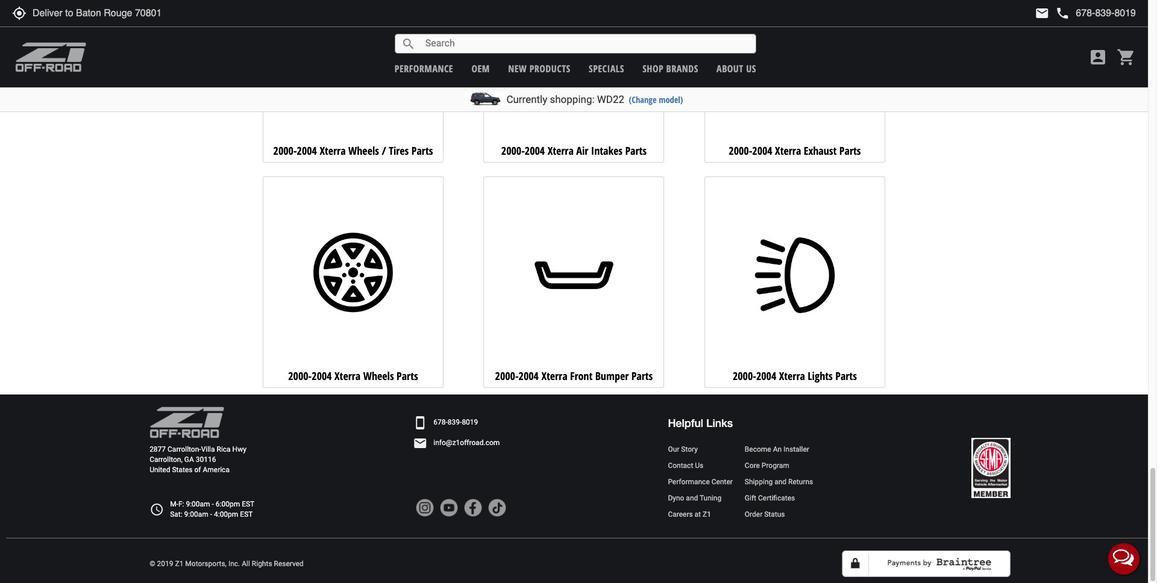 Task type: vqa. For each thing, say whether or not it's contained in the screenshot.
WD22LIGHTS image
yes



Task type: locate. For each thing, give the bounding box(es) containing it.
1 horizontal spatial us
[[746, 62, 756, 75]]

xterra inside 'link'
[[775, 144, 801, 158]]

shipping
[[745, 478, 773, 486]]

phone
[[1055, 6, 1070, 20]]

oem
[[472, 62, 490, 75]]

hwy
[[232, 445, 246, 454]]

products
[[530, 62, 571, 75]]

phone link
[[1055, 6, 1136, 20]]

and right the dyno
[[686, 494, 698, 503]]

returns
[[788, 478, 813, 486]]

parts right the bumper
[[631, 369, 653, 383]]

9:00am
[[186, 500, 210, 509], [184, 511, 208, 519]]

2000- for 2000-2004 xterra front bumper parts
[[495, 369, 519, 383]]

2004 for 2000-2004 xterra lights parts
[[756, 369, 776, 383]]

at
[[695, 511, 701, 519]]

info@z1offroad.com
[[433, 439, 500, 447]]

z1 inside 'careers at z1' link
[[703, 511, 711, 519]]

brands
[[666, 62, 698, 75]]

links
[[706, 416, 733, 430]]

©
[[150, 560, 155, 568]]

2000-
[[273, 144, 297, 158], [501, 144, 525, 158], [729, 144, 752, 158], [288, 369, 312, 383], [495, 369, 519, 383], [733, 369, 756, 383]]

gift certificates link
[[745, 494, 813, 504]]

2000- for 2000-2004 xterra exhaust parts
[[729, 144, 752, 158]]

- left "4:00pm"
[[210, 511, 212, 519]]

z1 for at
[[703, 511, 711, 519]]

2004 for 2000-2004 xterra wheels / tires parts
[[297, 144, 317, 158]]

and down "core program" link
[[775, 478, 787, 486]]

become
[[745, 445, 771, 454]]

specials
[[589, 62, 624, 75]]

front
[[570, 369, 593, 383]]

est right "4:00pm"
[[240, 511, 253, 519]]

order status link
[[745, 510, 813, 520]]

inc.
[[228, 560, 240, 568]]

villa
[[201, 445, 215, 454]]

0 vertical spatial 9:00am
[[186, 500, 210, 509]]

1 vertical spatial and
[[686, 494, 698, 503]]

installer
[[783, 445, 809, 454]]

us
[[746, 62, 756, 75], [695, 462, 703, 470]]

helpful
[[668, 416, 703, 430]]

1 horizontal spatial z1
[[703, 511, 711, 519]]

an
[[773, 445, 782, 454]]

specials link
[[589, 62, 624, 75]]

z1 right 2019
[[175, 560, 183, 568]]

mail link
[[1035, 6, 1049, 20]]

certificates
[[758, 494, 795, 503]]

Search search field
[[416, 34, 756, 53]]

9:00am right f:
[[186, 500, 210, 509]]

dyno and tuning link
[[668, 494, 733, 504]]

1 vertical spatial est
[[240, 511, 253, 519]]

careers at z1 link
[[668, 510, 733, 520]]

us right about
[[746, 62, 756, 75]]

est right 6:00pm
[[242, 500, 254, 509]]

0 vertical spatial z1
[[703, 511, 711, 519]]

xterra
[[320, 144, 346, 158], [548, 144, 574, 158], [775, 144, 801, 158], [335, 369, 361, 383], [541, 369, 567, 383], [779, 369, 805, 383]]

0 vertical spatial and
[[775, 478, 787, 486]]

z1 company logo image
[[150, 407, 225, 439]]

2000-2004 xterra air intakes parts
[[501, 144, 647, 158]]

and for returns
[[775, 478, 787, 486]]

new products
[[508, 62, 571, 75]]

678-
[[433, 419, 448, 427]]

2019
[[157, 560, 173, 568]]

order
[[745, 511, 762, 519]]

email
[[413, 436, 427, 451]]

careers at z1
[[668, 511, 711, 519]]

z1
[[703, 511, 711, 519], [175, 560, 183, 568]]

0 vertical spatial us
[[746, 62, 756, 75]]

instagram link image
[[416, 499, 434, 517]]

bumper
[[595, 369, 629, 383]]

shop brands link
[[643, 62, 698, 75]]

us for about us
[[746, 62, 756, 75]]

1 horizontal spatial and
[[775, 478, 787, 486]]

1 vertical spatial z1
[[175, 560, 183, 568]]

carrollton-
[[168, 445, 201, 454]]

parts right exhaust
[[839, 144, 861, 158]]

core
[[745, 462, 760, 470]]

1 vertical spatial us
[[695, 462, 703, 470]]

2004 inside 'link'
[[752, 144, 772, 158]]

m-
[[170, 500, 178, 509]]

2000-2004 xterra exhaust parts link
[[704, 0, 885, 163]]

access_time
[[150, 503, 164, 517]]

- left 6:00pm
[[212, 500, 214, 509]]

shop
[[643, 62, 664, 75]]

2877 carrollton-villa rica hwy carrollton, ga 30116 united states of america
[[150, 445, 246, 474]]

shopping:
[[550, 93, 595, 105]]

wheels for parts
[[363, 369, 394, 383]]

9:00am right sat:
[[184, 511, 208, 519]]

z1 right at
[[703, 511, 711, 519]]

wd22lights image
[[709, 189, 881, 361]]

parts right tires in the left of the page
[[411, 144, 433, 158]]

est
[[242, 500, 254, 509], [240, 511, 253, 519]]

core program
[[745, 462, 789, 470]]

motorsports,
[[185, 560, 227, 568]]

tuning
[[700, 494, 721, 503]]

0 horizontal spatial and
[[686, 494, 698, 503]]

z1 motorsports logo image
[[15, 42, 87, 72]]

xterra for 2000-2004 xterra wheels parts
[[335, 369, 361, 383]]

0 horizontal spatial z1
[[175, 560, 183, 568]]

xterra for 2000-2004 xterra exhaust parts
[[775, 144, 801, 158]]

2000-2004 xterra front bumper parts link
[[484, 176, 664, 388]]

parts right intakes
[[625, 144, 647, 158]]

0 horizontal spatial us
[[695, 462, 703, 470]]

wheels
[[348, 144, 379, 158], [363, 369, 394, 383]]

2877
[[150, 445, 166, 454]]

sema member logo image
[[972, 438, 1011, 498]]

0 vertical spatial wheels
[[348, 144, 379, 158]]

2000- for 2000-2004 xterra air intakes parts
[[501, 144, 525, 158]]

4:00pm
[[214, 511, 238, 519]]

2000- for 2000-2004 xterra lights parts
[[733, 369, 756, 383]]

carrollton,
[[150, 456, 182, 464]]

rica
[[217, 445, 231, 454]]

and
[[775, 478, 787, 486], [686, 494, 698, 503]]

1 vertical spatial -
[[210, 511, 212, 519]]

2000-2004 xterra exhaust parts
[[729, 144, 861, 158]]

1 vertical spatial wheels
[[363, 369, 394, 383]]

performance center
[[668, 478, 733, 486]]

contact us link
[[668, 461, 733, 471]]

shipping and returns link
[[745, 477, 813, 488]]

us down our story link
[[695, 462, 703, 470]]

2000- inside 'link'
[[729, 144, 752, 158]]

-
[[212, 500, 214, 509], [210, 511, 212, 519]]

new
[[508, 62, 527, 75]]

helpful links
[[668, 416, 733, 430]]

shopping_cart link
[[1114, 48, 1136, 67]]



Task type: describe. For each thing, give the bounding box(es) containing it.
2000-2004 xterra front bumper parts
[[495, 369, 653, 383]]

/
[[382, 144, 386, 158]]

contact
[[668, 462, 693, 470]]

currently
[[506, 93, 547, 105]]

dyno
[[668, 494, 684, 503]]

ga
[[184, 456, 194, 464]]

mail phone
[[1035, 6, 1070, 20]]

(change model) link
[[629, 94, 683, 105]]

account_box link
[[1085, 48, 1111, 67]]

performance center link
[[668, 477, 733, 488]]

about us
[[717, 62, 756, 75]]

become an installer
[[745, 445, 809, 454]]

performance
[[668, 478, 710, 486]]

account_box
[[1088, 48, 1108, 67]]

about us link
[[717, 62, 756, 75]]

oem link
[[472, 62, 490, 75]]

wd22exhaust image
[[709, 0, 881, 136]]

air
[[576, 144, 588, 158]]

wd22
[[597, 93, 624, 105]]

678-839-8019 link
[[433, 418, 478, 428]]

tiktok link image
[[488, 499, 506, 517]]

parts up smartphone
[[397, 369, 418, 383]]

our story
[[668, 445, 698, 454]]

2000-2004 xterra lights parts
[[733, 369, 857, 383]]

america
[[203, 466, 230, 474]]

0 vertical spatial est
[[242, 500, 254, 509]]

0 vertical spatial -
[[212, 500, 214, 509]]

and for tuning
[[686, 494, 698, 503]]

contact us
[[668, 462, 703, 470]]

xterra for 2000-2004 xterra lights parts
[[779, 369, 805, 383]]

us for contact us
[[695, 462, 703, 470]]

facebook link image
[[464, 499, 482, 517]]

xterra for 2000-2004 xterra front bumper parts
[[541, 369, 567, 383]]

8019
[[462, 419, 478, 427]]

wd22front bumper image
[[488, 189, 660, 361]]

about
[[717, 62, 743, 75]]

performance link
[[395, 62, 453, 75]]

program
[[762, 462, 789, 470]]

dyno and tuning
[[668, 494, 721, 503]]

tires
[[389, 144, 409, 158]]

shipping and returns
[[745, 478, 813, 486]]

new products link
[[508, 62, 571, 75]]

our
[[668, 445, 679, 454]]

order status
[[745, 511, 785, 519]]

model)
[[659, 94, 683, 105]]

sat:
[[170, 511, 182, 519]]

shopping_cart
[[1117, 48, 1136, 67]]

wd22wheels / tires image
[[267, 0, 439, 136]]

xterra for 2000-2004 xterra air intakes parts
[[548, 144, 574, 158]]

6:00pm
[[216, 500, 240, 509]]

shop brands
[[643, 62, 698, 75]]

performance
[[395, 62, 453, 75]]

careers
[[668, 511, 693, 519]]

2000-2004 xterra lights parts link
[[704, 176, 885, 388]]

2000-2004 xterra wheels parts link
[[263, 176, 444, 388]]

z1 for 2019
[[175, 560, 183, 568]]

story
[[681, 445, 698, 454]]

30116
[[196, 456, 216, 464]]

1 vertical spatial 9:00am
[[184, 511, 208, 519]]

2000- for 2000-2004 xterra wheels / tires parts
[[273, 144, 297, 158]]

smartphone
[[413, 416, 427, 430]]

2000-2004 xterra wheels / tires parts link
[[263, 0, 444, 163]]

youtube link image
[[440, 499, 458, 517]]

2000-2004 xterra wheels parts
[[288, 369, 418, 383]]

center
[[712, 478, 733, 486]]

mail
[[1035, 6, 1049, 20]]

wheels for /
[[348, 144, 379, 158]]

2004 for 2000-2004 xterra front bumper parts
[[519, 369, 539, 383]]

© 2019 z1 motorsports, inc. all rights reserved
[[150, 560, 304, 568]]

839-
[[448, 419, 462, 427]]

parts inside 'link'
[[839, 144, 861, 158]]

gift
[[745, 494, 756, 503]]

email info@z1offroad.com
[[413, 436, 500, 451]]

become an installer link
[[745, 445, 813, 455]]

access_time m-f: 9:00am - 6:00pm est sat: 9:00am - 4:00pm est
[[150, 500, 254, 519]]

core program link
[[745, 461, 813, 471]]

search
[[401, 36, 416, 51]]

lights
[[808, 369, 833, 383]]

2004 for 2000-2004 xterra air intakes parts
[[525, 144, 545, 158]]

2004 for 2000-2004 xterra exhaust parts
[[752, 144, 772, 158]]

2004 for 2000-2004 xterra wheels parts
[[312, 369, 332, 383]]

xterra for 2000-2004 xterra wheels / tires parts
[[320, 144, 346, 158]]

reserved
[[274, 560, 304, 568]]

intakes
[[591, 144, 623, 158]]

wd22air intakes image
[[488, 0, 660, 136]]

exhaust
[[804, 144, 837, 158]]

info@z1offroad.com link
[[433, 438, 500, 449]]

all
[[242, 560, 250, 568]]

wd22wheels image
[[267, 189, 439, 361]]

rights
[[252, 560, 272, 568]]

of
[[194, 466, 201, 474]]

parts right lights
[[835, 369, 857, 383]]

2000- for 2000-2004 xterra wheels parts
[[288, 369, 312, 383]]

2000-2004 xterra air intakes parts link
[[484, 0, 664, 163]]

smartphone 678-839-8019
[[413, 416, 478, 430]]

gift certificates
[[745, 494, 795, 503]]

status
[[764, 511, 785, 519]]



